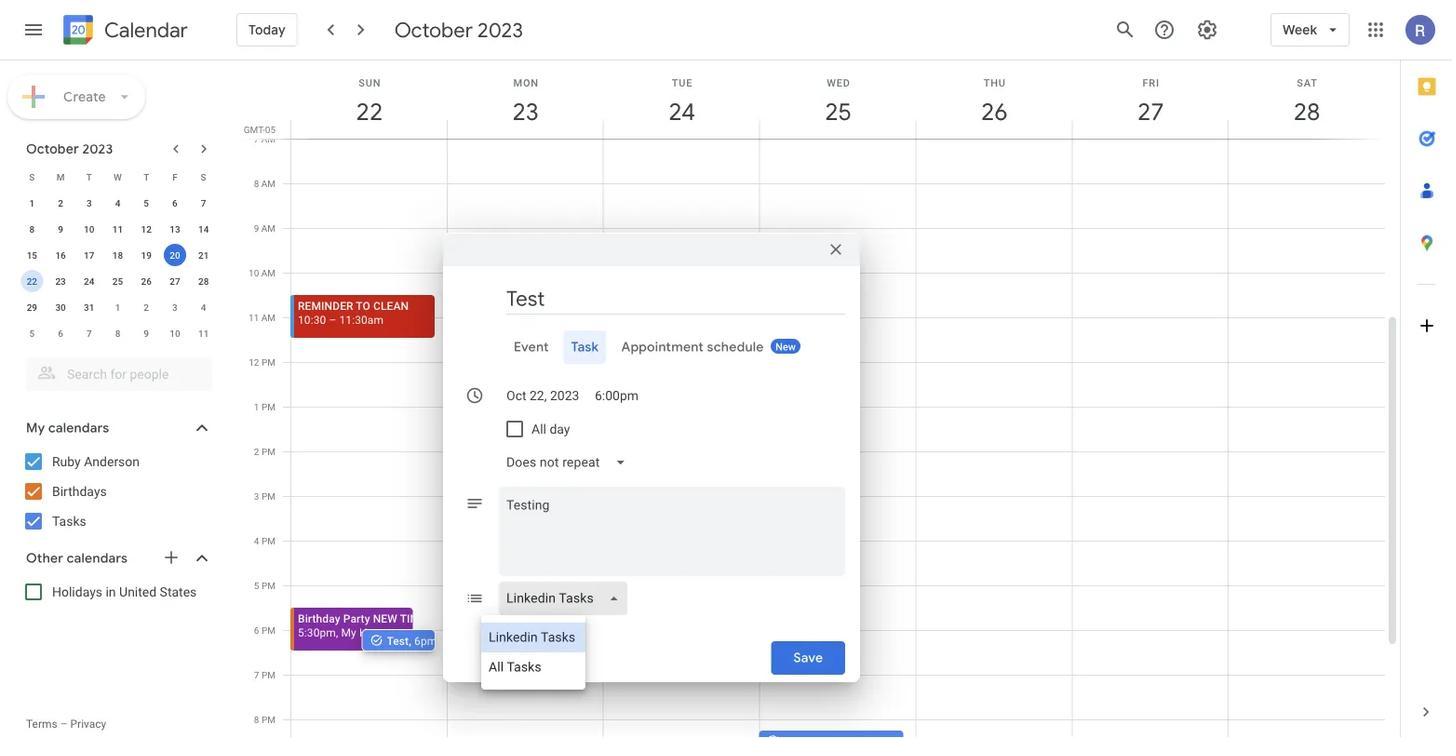 Task type: vqa. For each thing, say whether or not it's contained in the screenshot.


Task type: locate. For each thing, give the bounding box(es) containing it.
november 10 element
[[164, 322, 186, 345]]

0 horizontal spatial 5
[[29, 328, 35, 339]]

9
[[254, 223, 259, 234], [58, 224, 63, 235], [144, 328, 149, 339]]

6 down 30 element
[[58, 328, 63, 339]]

am up 8 am
[[261, 133, 276, 144]]

0 vertical spatial 28
[[1293, 96, 1320, 127]]

30 element
[[49, 296, 72, 319]]

row containing 22
[[18, 268, 218, 294]]

1 vertical spatial 28
[[198, 276, 209, 287]]

1 up the 15 element
[[29, 197, 35, 209]]

Start date text field
[[507, 385, 580, 407]]

1 horizontal spatial 24
[[668, 96, 694, 127]]

pm down 7 pm
[[262, 714, 276, 725]]

0 horizontal spatial 9
[[58, 224, 63, 235]]

23 down 16
[[55, 276, 66, 287]]

8 up 9 am
[[254, 178, 259, 189]]

23 down mon
[[511, 96, 538, 127]]

row down 18 element
[[18, 268, 218, 294]]

19
[[141, 250, 152, 261]]

12 inside grid
[[249, 357, 259, 368]]

november 11 element
[[192, 322, 215, 345]]

f
[[172, 171, 178, 183]]

11 down 10 am
[[249, 312, 259, 323]]

1 vertical spatial 2
[[144, 302, 149, 313]]

holidays
[[52, 584, 102, 600]]

25 link
[[817, 90, 860, 133]]

tue
[[672, 77, 693, 88]]

25 down the 18
[[112, 276, 123, 287]]

pm up 3 pm
[[262, 446, 276, 457]]

0 vertical spatial 26
[[980, 96, 1007, 127]]

1 horizontal spatial 22
[[355, 96, 382, 127]]

10 down 'november 3' element
[[170, 328, 180, 339]]

7 for november 7 element at the left top
[[87, 328, 92, 339]]

row up 18 element
[[18, 216, 218, 242]]

0 horizontal spatial 3
[[87, 197, 92, 209]]

1 vertical spatial –
[[329, 313, 337, 326]]

None field
[[499, 446, 641, 480], [499, 582, 635, 616], [499, 446, 641, 480], [499, 582, 635, 616]]

0 vertical spatial october
[[395, 17, 473, 43]]

am down 9 am
[[261, 267, 276, 278]]

birthday party new time 5:30pm , my house
[[298, 612, 427, 639]]

2 pm
[[254, 446, 276, 457]]

10 for 10 am
[[249, 267, 259, 278]]

1 horizontal spatial 27
[[1137, 96, 1163, 127]]

6 down 5 pm in the bottom of the page
[[254, 625, 259, 636]]

m
[[57, 171, 65, 183]]

25 inside row
[[112, 276, 123, 287]]

27 down fri
[[1137, 96, 1163, 127]]

1 vertical spatial 4
[[201, 302, 206, 313]]

1 horizontal spatial 4
[[201, 302, 206, 313]]

1 horizontal spatial my
[[341, 626, 357, 639]]

pm down 5 pm in the bottom of the page
[[262, 625, 276, 636]]

1 pm from the top
[[262, 357, 276, 368]]

1 horizontal spatial 12
[[249, 357, 259, 368]]

t left w
[[86, 171, 92, 183]]

october 2023 up mon
[[395, 17, 523, 43]]

0 vertical spatial 23
[[511, 96, 538, 127]]

0 horizontal spatial 12
[[141, 224, 152, 235]]

1 vertical spatial 3
[[172, 302, 178, 313]]

26 down 19
[[141, 276, 152, 287]]

2 row from the top
[[18, 190, 218, 216]]

am for 9 am
[[261, 223, 276, 234]]

31 element
[[78, 296, 100, 319]]

– right the terms
[[60, 718, 68, 731]]

0 horizontal spatial 4
[[115, 197, 120, 209]]

s
[[29, 171, 35, 183], [201, 171, 206, 183]]

22 column header
[[291, 61, 448, 139]]

Start time text field
[[595, 385, 640, 407]]

– down the campus
[[470, 291, 477, 304]]

october 2023 up the m
[[26, 141, 113, 157]]

4
[[115, 197, 120, 209], [201, 302, 206, 313], [254, 535, 259, 547]]

2 horizontal spatial 2
[[254, 446, 259, 457]]

5 up 12 "element"
[[144, 197, 149, 209]]

1 horizontal spatial s
[[201, 171, 206, 183]]

2
[[58, 197, 63, 209], [144, 302, 149, 313], [254, 446, 259, 457]]

pm for 5 pm
[[262, 580, 276, 591]]

2 for 2 pm
[[254, 446, 259, 457]]

1 pm
[[254, 401, 276, 413]]

2 am from the top
[[261, 178, 276, 189]]

november 5 element
[[21, 322, 43, 345]]

1 vertical spatial 2023
[[82, 141, 113, 157]]

row down w
[[18, 190, 218, 216]]

7 up 14 element
[[201, 197, 206, 209]]

4 for 4 pm
[[254, 535, 259, 547]]

1 horizontal spatial –
[[329, 313, 337, 326]]

5 pm
[[254, 580, 276, 591]]

1 horizontal spatial 23
[[511, 96, 538, 127]]

3 for 'november 3' element
[[172, 302, 178, 313]]

10 for 10 element
[[84, 224, 94, 235]]

time
[[400, 612, 427, 625]]

22
[[355, 96, 382, 127], [27, 276, 37, 287]]

0 vertical spatial my
[[26, 420, 45, 437]]

2 up 3 pm
[[254, 446, 259, 457]]

0 horizontal spatial 6
[[58, 328, 63, 339]]

5 am from the top
[[261, 312, 276, 323]]

24 inside column header
[[668, 96, 694, 127]]

calendar element
[[60, 11, 188, 52]]

calendars up in
[[67, 550, 128, 567]]

4 row from the top
[[18, 242, 218, 268]]

2 horizontal spatial 11
[[249, 312, 259, 323]]

2 horizontal spatial 3
[[254, 491, 259, 502]]

7 am
[[254, 133, 276, 144]]

row down 25 element
[[18, 294, 218, 320]]

20, today element
[[164, 244, 186, 266]]

pm for 1 pm
[[262, 401, 276, 413]]

0 vertical spatial 1
[[29, 197, 35, 209]]

2 inside november 2 element
[[144, 302, 149, 313]]

1 inside grid
[[254, 401, 259, 413]]

27 link
[[1130, 90, 1173, 133]]

0 horizontal spatial my
[[26, 420, 45, 437]]

2 s from the left
[[201, 171, 206, 183]]

21 element
[[192, 244, 215, 266]]

0 horizontal spatial october 2023
[[26, 141, 113, 157]]

12 down '11 am'
[[249, 357, 259, 368]]

2 vertical spatial 11
[[198, 328, 209, 339]]

tab list
[[1402, 61, 1453, 686], [458, 331, 846, 364]]

2 horizontal spatial –
[[470, 291, 477, 304]]

october 2023
[[395, 17, 523, 43], [26, 141, 113, 157]]

0 vertical spatial 5
[[144, 197, 149, 209]]

october 2023 grid
[[18, 164, 218, 346]]

1 vertical spatial 22
[[27, 276, 37, 287]]

other
[[26, 550, 63, 567]]

1 horizontal spatial 25
[[824, 96, 851, 127]]

11 inside grid
[[249, 312, 259, 323]]

2 down the 26 element
[[144, 302, 149, 313]]

20 cell
[[161, 242, 189, 268]]

9 inside grid
[[254, 223, 259, 234]]

am
[[261, 133, 276, 144], [261, 178, 276, 189], [261, 223, 276, 234], [261, 267, 276, 278], [261, 312, 276, 323]]

24 up 31
[[84, 276, 94, 287]]

week
[[1283, 21, 1318, 38]]

10 up '11 am'
[[249, 267, 259, 278]]

terms – privacy
[[26, 718, 106, 731]]

28 down 21 on the left top of page
[[198, 276, 209, 287]]

create
[[63, 88, 106, 105]]

pm down 6 pm
[[262, 670, 276, 681]]

0 vertical spatial 22
[[355, 96, 382, 127]]

9 up the 16 element in the top left of the page
[[58, 224, 63, 235]]

november 7 element
[[78, 322, 100, 345]]

17
[[84, 250, 94, 261]]

0 horizontal spatial 26
[[141, 276, 152, 287]]

my inside dropdown button
[[26, 420, 45, 437]]

pm down the '2 pm'
[[262, 491, 276, 502]]

12
[[141, 224, 152, 235], [249, 357, 259, 368]]

9 inside 'element'
[[144, 328, 149, 339]]

1 vertical spatial 6
[[58, 328, 63, 339]]

9 for 9 am
[[254, 223, 259, 234]]

25 column header
[[760, 61, 917, 139]]

0 horizontal spatial 22
[[27, 276, 37, 287]]

pm up "1 pm"
[[262, 357, 276, 368]]

wed 25
[[824, 77, 851, 127]]

1 horizontal spatial t
[[144, 171, 149, 183]]

4 am from the top
[[261, 267, 276, 278]]

26 element
[[135, 270, 158, 292]]

0 horizontal spatial 25
[[112, 276, 123, 287]]

22 inside column header
[[355, 96, 382, 127]]

12 up 19
[[141, 224, 152, 235]]

7 left '05'
[[254, 133, 259, 144]]

25 inside wed 25
[[824, 96, 851, 127]]

row down november 1 element
[[18, 320, 218, 346]]

1 horizontal spatial october
[[395, 17, 473, 43]]

1 vertical spatial 26
[[141, 276, 152, 287]]

24 down tue
[[668, 96, 694, 127]]

14 element
[[192, 218, 215, 240]]

november 4 element
[[192, 296, 215, 319]]

my inside birthday party new time 5:30pm , my house
[[341, 626, 357, 639]]

9 down november 2 element
[[144, 328, 149, 339]]

4 down 3 pm
[[254, 535, 259, 547]]

8 am
[[254, 178, 276, 189]]

23 inside row
[[55, 276, 66, 287]]

4 pm
[[254, 535, 276, 547]]

0 horizontal spatial 23
[[55, 276, 66, 287]]

28 down sat
[[1293, 96, 1320, 127]]

1 down 12 pm
[[254, 401, 259, 413]]

row up 11 element
[[18, 164, 218, 190]]

– down reminder
[[329, 313, 337, 326]]

2 horizontal spatial 9
[[254, 223, 259, 234]]

am down 8 am
[[261, 223, 276, 234]]

pm up the '2 pm'
[[262, 401, 276, 413]]

11 down november 4 element
[[198, 328, 209, 339]]

0 horizontal spatial ,
[[336, 626, 338, 639]]

27 element
[[164, 270, 186, 292]]

today button
[[237, 7, 298, 52]]

4 inside grid
[[254, 535, 259, 547]]

7 pm
[[254, 670, 276, 681]]

Add title text field
[[507, 285, 846, 313]]

10 down the campus
[[454, 291, 467, 304]]

1 horizontal spatial 28
[[1293, 96, 1320, 127]]

27 inside october 2023 grid
[[170, 276, 180, 287]]

9 pm from the top
[[262, 714, 276, 725]]

1 for november 1 element
[[115, 302, 120, 313]]

–
[[470, 291, 477, 304], [329, 313, 337, 326], [60, 718, 68, 731]]

2023 down the create
[[82, 141, 113, 157]]

3 up november 10 element
[[172, 302, 178, 313]]

1 vertical spatial 23
[[55, 276, 66, 287]]

25 down wed
[[824, 96, 851, 127]]

4 pm from the top
[[262, 491, 276, 502]]

10 element
[[78, 218, 100, 240]]

row
[[18, 164, 218, 190], [18, 190, 218, 216], [18, 216, 218, 242], [18, 242, 218, 268], [18, 268, 218, 294], [18, 294, 218, 320], [18, 320, 218, 346]]

pm for 12 pm
[[262, 357, 276, 368]]

2 inside grid
[[254, 446, 259, 457]]

,
[[336, 626, 338, 639], [409, 635, 412, 648]]

4 up november 11 element
[[201, 302, 206, 313]]

1 vertical spatial 12
[[249, 357, 259, 368]]

1 vertical spatial 25
[[112, 276, 123, 287]]

1 horizontal spatial 2023
[[478, 17, 523, 43]]

12 inside "element"
[[141, 224, 152, 235]]

25
[[824, 96, 851, 127], [112, 276, 123, 287]]

1 vertical spatial 11
[[249, 312, 259, 323]]

0 vertical spatial 11
[[112, 224, 123, 235]]

8 pm from the top
[[262, 670, 276, 681]]

0 horizontal spatial october
[[26, 141, 79, 157]]

12 element
[[135, 218, 158, 240]]

row containing 8
[[18, 216, 218, 242]]

5 down 29 element
[[29, 328, 35, 339]]

2023 up mon
[[478, 17, 523, 43]]

0 vertical spatial 24
[[668, 96, 694, 127]]

7 down the 31 element
[[87, 328, 92, 339]]

calendars for other calendars
[[67, 550, 128, 567]]

6 down f on the top left of the page
[[172, 197, 178, 209]]

2 vertical spatial –
[[60, 718, 68, 731]]

2 horizontal spatial 6
[[254, 625, 259, 636]]

5 row from the top
[[18, 268, 218, 294]]

0 horizontal spatial 2
[[58, 197, 63, 209]]

27 down 20 at the left top of the page
[[170, 276, 180, 287]]

am for 7 am
[[261, 133, 276, 144]]

6 pm from the top
[[262, 580, 276, 591]]

22 down sun
[[355, 96, 382, 127]]

calendars
[[48, 420, 109, 437], [67, 550, 128, 567]]

pm down 3 pm
[[262, 535, 276, 547]]

1 s from the left
[[29, 171, 35, 183]]

3 pm from the top
[[262, 446, 276, 457]]

, down the birthday
[[336, 626, 338, 639]]

2 vertical spatial 4
[[254, 535, 259, 547]]

28 column header
[[1229, 61, 1386, 139]]

8 down 7 pm
[[254, 714, 259, 725]]

2 vertical spatial 5
[[254, 580, 259, 591]]

1 horizontal spatial 6
[[172, 197, 178, 209]]

3 inside grid
[[254, 491, 259, 502]]

2 vertical spatial 2
[[254, 446, 259, 457]]

27
[[1137, 96, 1163, 127], [170, 276, 180, 287]]

7 for 7 am
[[254, 133, 259, 144]]

s right f on the top left of the page
[[201, 171, 206, 183]]

, left 6pm
[[409, 635, 412, 648]]

2023
[[478, 17, 523, 43], [82, 141, 113, 157]]

2 down the m
[[58, 197, 63, 209]]

27 inside "column header"
[[1137, 96, 1163, 127]]

anderson
[[84, 454, 140, 469]]

1 vertical spatial 24
[[84, 276, 94, 287]]

0 vertical spatial –
[[470, 291, 477, 304]]

0 vertical spatial 2023
[[478, 17, 523, 43]]

house
[[359, 626, 392, 639]]

sun
[[359, 77, 381, 88]]

row down 11 element
[[18, 242, 218, 268]]

grid
[[238, 61, 1401, 739]]

pm
[[262, 357, 276, 368], [262, 401, 276, 413], [262, 446, 276, 457], [262, 491, 276, 502], [262, 535, 276, 547], [262, 580, 276, 591], [262, 625, 276, 636], [262, 670, 276, 681], [262, 714, 276, 725]]

7 for 7 pm
[[254, 670, 259, 681]]

t
[[86, 171, 92, 183], [144, 171, 149, 183]]

am up 9 am
[[261, 178, 276, 189]]

1 vertical spatial 1
[[115, 302, 120, 313]]

9 up 10 am
[[254, 223, 259, 234]]

8 for 8 am
[[254, 178, 259, 189]]

pm for 4 pm
[[262, 535, 276, 547]]

1 horizontal spatial 11
[[198, 328, 209, 339]]

november 2 element
[[135, 296, 158, 319]]

15 element
[[21, 244, 43, 266]]

0 horizontal spatial 24
[[84, 276, 94, 287]]

all
[[532, 422, 547, 437]]

None search field
[[0, 350, 231, 391]]

thu 26
[[980, 77, 1007, 127]]

6 for november 6 element
[[58, 328, 63, 339]]

1 am from the top
[[261, 133, 276, 144]]

7
[[254, 133, 259, 144], [201, 197, 206, 209], [87, 328, 92, 339], [254, 670, 259, 681]]

1 vertical spatial 5
[[29, 328, 35, 339]]

24 column header
[[603, 61, 760, 139]]

3 down the '2 pm'
[[254, 491, 259, 502]]

0 vertical spatial calendars
[[48, 420, 109, 437]]

1 horizontal spatial 2
[[144, 302, 149, 313]]

31
[[84, 302, 94, 313]]

grid containing 22
[[238, 61, 1401, 739]]

11 up the 18
[[112, 224, 123, 235]]

0 horizontal spatial 27
[[170, 276, 180, 287]]

my calendars button
[[4, 413, 231, 443]]

1 horizontal spatial 5
[[144, 197, 149, 209]]

22 down 15
[[27, 276, 37, 287]]

settings menu image
[[1197, 19, 1219, 41]]

0 vertical spatial october 2023
[[395, 17, 523, 43]]

6 row from the top
[[18, 294, 218, 320]]

0 vertical spatial 27
[[1137, 96, 1163, 127]]

1 vertical spatial my
[[341, 626, 357, 639]]

6
[[172, 197, 178, 209], [58, 328, 63, 339], [254, 625, 259, 636]]

27 column header
[[1072, 61, 1229, 139]]

0 horizontal spatial 28
[[198, 276, 209, 287]]

3 row from the top
[[18, 216, 218, 242]]

november 8 element
[[107, 322, 129, 345]]

row group
[[18, 190, 218, 346]]

linkedin tasks option
[[481, 623, 586, 653]]

ruby
[[52, 454, 81, 469]]

0 vertical spatial 3
[[87, 197, 92, 209]]

0 horizontal spatial t
[[86, 171, 92, 183]]

1 horizontal spatial 3
[[172, 302, 178, 313]]

23
[[511, 96, 538, 127], [55, 276, 66, 287]]

am for 8 am
[[261, 178, 276, 189]]

1 vertical spatial calendars
[[67, 550, 128, 567]]

7 pm from the top
[[262, 625, 276, 636]]

row containing 15
[[18, 242, 218, 268]]

1 down 25 element
[[115, 302, 120, 313]]

3 up 10 element
[[87, 197, 92, 209]]

7 down 6 pm
[[254, 670, 259, 681]]

1 for 1 pm
[[254, 401, 259, 413]]

5 pm from the top
[[262, 535, 276, 547]]

8 down november 1 element
[[115, 328, 120, 339]]

24 element
[[78, 270, 100, 292]]

26 down thu
[[980, 96, 1007, 127]]

row containing s
[[18, 164, 218, 190]]

am left 10:30
[[261, 312, 276, 323]]

10 inside campus meeting 10 – 11am
[[454, 291, 467, 304]]

0 horizontal spatial tab list
[[458, 331, 846, 364]]

7 row from the top
[[18, 320, 218, 346]]

11am
[[480, 291, 509, 304]]

pm for 2 pm
[[262, 446, 276, 457]]

s left the m
[[29, 171, 35, 183]]

8
[[254, 178, 259, 189], [29, 224, 35, 235], [115, 328, 120, 339], [254, 714, 259, 725]]

5 inside grid
[[254, 580, 259, 591]]

november 6 element
[[49, 322, 72, 345]]

1 vertical spatial 27
[[170, 276, 180, 287]]

5:30pm
[[298, 626, 336, 639]]

campus meeting 10 – 11am
[[454, 277, 541, 304]]

3 am from the top
[[261, 223, 276, 234]]

0 vertical spatial 25
[[824, 96, 851, 127]]

calendars up ruby in the bottom of the page
[[48, 420, 109, 437]]

0 horizontal spatial s
[[29, 171, 35, 183]]

10 up '17'
[[84, 224, 94, 235]]

2 horizontal spatial 5
[[254, 580, 259, 591]]

pm up 6 pm
[[262, 580, 276, 591]]

t left f on the top left of the page
[[144, 171, 149, 183]]

2 vertical spatial 1
[[254, 401, 259, 413]]

2 pm from the top
[[262, 401, 276, 413]]

28
[[1293, 96, 1320, 127], [198, 276, 209, 287]]

5 up 6 pm
[[254, 580, 259, 591]]

2 vertical spatial 6
[[254, 625, 259, 636]]

6 inside grid
[[254, 625, 259, 636]]

1 row from the top
[[18, 164, 218, 190]]

2 horizontal spatial 1
[[254, 401, 259, 413]]

4 up 11 element
[[115, 197, 120, 209]]



Task type: describe. For each thing, give the bounding box(es) containing it.
23 column header
[[447, 61, 604, 139]]

23 link
[[505, 90, 547, 133]]

reminder
[[298, 299, 354, 312]]

1 horizontal spatial ,
[[409, 635, 412, 648]]

25 element
[[107, 270, 129, 292]]

28 inside row
[[198, 276, 209, 287]]

test , 6pm
[[387, 635, 437, 648]]

26 inside column header
[[980, 96, 1007, 127]]

gmt-05
[[244, 124, 276, 135]]

gmt-
[[244, 124, 265, 135]]

29 element
[[21, 296, 43, 319]]

10 am
[[249, 267, 276, 278]]

pm for 3 pm
[[262, 491, 276, 502]]

11 for november 11 element
[[198, 328, 209, 339]]

28 element
[[192, 270, 215, 292]]

22 element
[[21, 270, 43, 292]]

15
[[27, 250, 37, 261]]

tue 24
[[668, 77, 694, 127]]

– inside the 'reminder to clean 10:30 – 11:30am'
[[329, 313, 337, 326]]

calendar heading
[[101, 17, 188, 43]]

16
[[55, 250, 66, 261]]

, inside birthday party new time 5:30pm , my house
[[336, 626, 338, 639]]

campus
[[454, 277, 496, 290]]

mon 23
[[511, 77, 539, 127]]

3 pm
[[254, 491, 276, 502]]

8 up the 15 element
[[29, 224, 35, 235]]

18 element
[[107, 244, 129, 266]]

fri
[[1143, 77, 1160, 88]]

pm for 8 pm
[[262, 714, 276, 725]]

am for 11 am
[[261, 312, 276, 323]]

0 vertical spatial 6
[[172, 197, 178, 209]]

13 element
[[164, 218, 186, 240]]

new
[[776, 341, 796, 353]]

11 for 11 element
[[112, 224, 123, 235]]

appointment
[[622, 339, 704, 356]]

13
[[170, 224, 180, 235]]

24 inside row
[[84, 276, 94, 287]]

1 vertical spatial october 2023
[[26, 141, 113, 157]]

november 9 element
[[135, 322, 158, 345]]

create button
[[7, 75, 145, 119]]

28 inside column header
[[1293, 96, 1320, 127]]

task button
[[564, 331, 607, 364]]

26 inside row
[[141, 276, 152, 287]]

9 for november 9 'element'
[[144, 328, 149, 339]]

wed
[[827, 77, 851, 88]]

6 for 6 pm
[[254, 625, 259, 636]]

states
[[160, 584, 197, 600]]

29
[[27, 302, 37, 313]]

thu
[[984, 77, 1007, 88]]

14
[[198, 224, 209, 235]]

birthday
[[298, 612, 341, 625]]

Add description text field
[[499, 495, 846, 562]]

clean
[[373, 299, 409, 312]]

calendars for my calendars
[[48, 420, 109, 437]]

task
[[572, 339, 599, 356]]

1 t from the left
[[86, 171, 92, 183]]

row group containing 1
[[18, 190, 218, 346]]

12 for 12 pm
[[249, 357, 259, 368]]

mon
[[514, 77, 539, 88]]

2 for november 2 element
[[144, 302, 149, 313]]

– inside campus meeting 10 – 11am
[[470, 291, 477, 304]]

my calendars list
[[4, 447, 231, 536]]

holidays in united states
[[52, 584, 197, 600]]

my calendars
[[26, 420, 109, 437]]

schedule
[[707, 339, 764, 356]]

all day
[[532, 422, 570, 437]]

fri 27
[[1137, 77, 1163, 127]]

20
[[170, 250, 180, 261]]

privacy link
[[70, 718, 106, 731]]

birthdays
[[52, 484, 107, 499]]

reminder to clean 10:30 – 11:30am
[[298, 299, 409, 326]]

in
[[106, 584, 116, 600]]

24 link
[[661, 90, 704, 133]]

5 for 5 pm
[[254, 580, 259, 591]]

terms
[[26, 718, 57, 731]]

united
[[119, 584, 157, 600]]

sat 28
[[1293, 77, 1320, 127]]

to
[[356, 299, 371, 312]]

event button
[[507, 331, 557, 364]]

0 horizontal spatial –
[[60, 718, 68, 731]]

23 element
[[49, 270, 72, 292]]

task list list box
[[481, 616, 586, 690]]

12 pm
[[249, 357, 276, 368]]

11 element
[[107, 218, 129, 240]]

4 for november 4 element
[[201, 302, 206, 313]]

terms link
[[26, 718, 57, 731]]

add other calendars image
[[162, 549, 181, 567]]

0 vertical spatial 4
[[115, 197, 120, 209]]

party
[[343, 612, 370, 625]]

tab list containing event
[[458, 331, 846, 364]]

november 1 element
[[107, 296, 129, 319]]

28 link
[[1286, 90, 1329, 133]]

0 vertical spatial 2
[[58, 197, 63, 209]]

tasks
[[52, 514, 86, 529]]

november 3 element
[[164, 296, 186, 319]]

8 for november 8 element
[[115, 328, 120, 339]]

5 for november 5 element
[[29, 328, 35, 339]]

6 pm
[[254, 625, 276, 636]]

Search for people text field
[[37, 358, 201, 391]]

26 column header
[[916, 61, 1073, 139]]

8 pm
[[254, 714, 276, 725]]

11 for 11 am
[[249, 312, 259, 323]]

day
[[550, 422, 570, 437]]

main drawer image
[[22, 19, 45, 41]]

1 vertical spatial october
[[26, 141, 79, 157]]

22 cell
[[18, 268, 46, 294]]

appointment schedule
[[622, 339, 764, 356]]

pm for 7 pm
[[262, 670, 276, 681]]

other calendars button
[[4, 544, 231, 574]]

26 link
[[974, 90, 1016, 133]]

30
[[55, 302, 66, 313]]

05
[[265, 124, 276, 135]]

8 for 8 pm
[[254, 714, 259, 725]]

0 horizontal spatial 2023
[[82, 141, 113, 157]]

22 link
[[348, 90, 391, 133]]

am for 10 am
[[261, 267, 276, 278]]

sat
[[1298, 77, 1318, 88]]

0 horizontal spatial 1
[[29, 197, 35, 209]]

6pm
[[414, 635, 437, 648]]

22 inside cell
[[27, 276, 37, 287]]

privacy
[[70, 718, 106, 731]]

1 horizontal spatial october 2023
[[395, 17, 523, 43]]

week button
[[1271, 7, 1350, 52]]

2 t from the left
[[144, 171, 149, 183]]

all tasks option
[[481, 653, 586, 683]]

row containing 1
[[18, 190, 218, 216]]

pm for 6 pm
[[262, 625, 276, 636]]

18
[[112, 250, 123, 261]]

test
[[387, 635, 409, 648]]

row containing 5
[[18, 320, 218, 346]]

9 am
[[254, 223, 276, 234]]

row containing 29
[[18, 294, 218, 320]]

new element
[[771, 339, 801, 354]]

other calendars
[[26, 550, 128, 567]]

sun 22
[[355, 77, 382, 127]]

16 element
[[49, 244, 72, 266]]

calendar
[[104, 17, 188, 43]]

21
[[198, 250, 209, 261]]

17 element
[[78, 244, 100, 266]]

23 inside mon 23
[[511, 96, 538, 127]]

19 element
[[135, 244, 158, 266]]

12 for 12
[[141, 224, 152, 235]]

10 for november 10 element
[[170, 328, 180, 339]]

event
[[514, 339, 549, 356]]

w
[[114, 171, 122, 183]]

1 horizontal spatial tab list
[[1402, 61, 1453, 686]]

3 for 3 pm
[[254, 491, 259, 502]]



